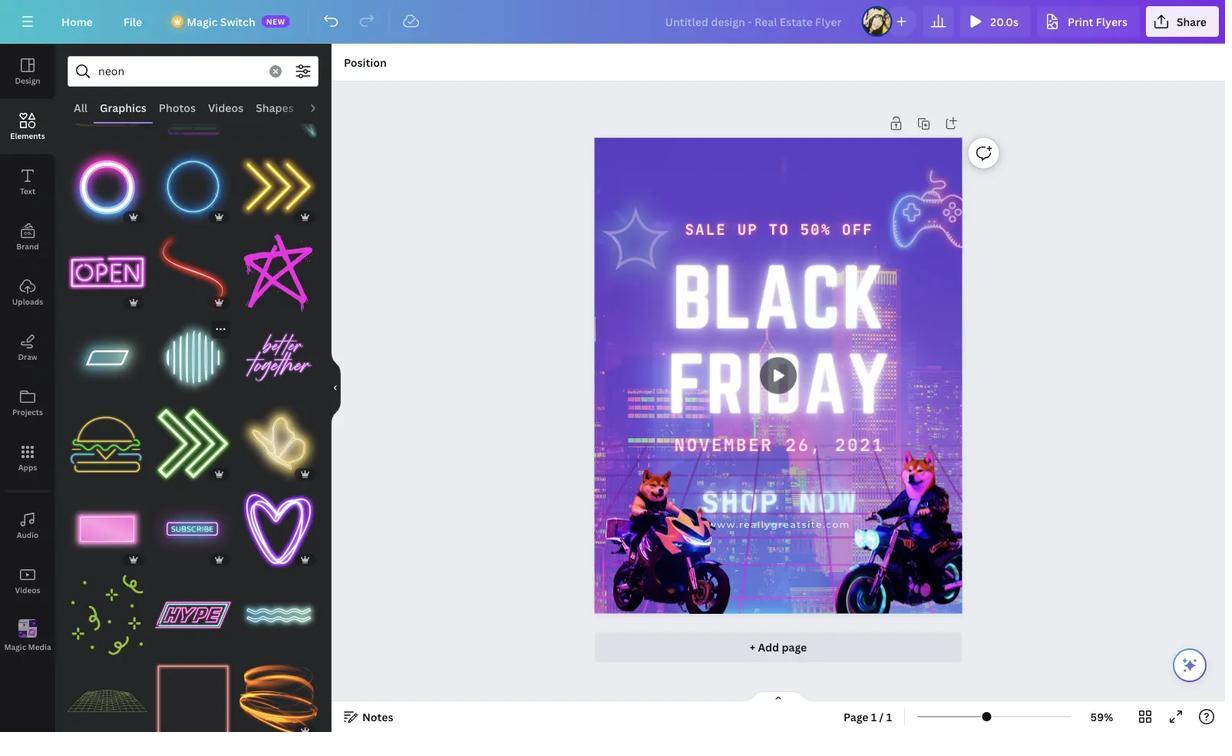 Task type: locate. For each thing, give the bounding box(es) containing it.
/
[[880, 710, 884, 724]]

50%
[[800, 221, 832, 239]]

graphics button
[[94, 93, 153, 122]]

shapes
[[256, 100, 294, 115]]

正方形线条 image
[[153, 662, 233, 732]]

audio right shapes button at left top
[[306, 100, 337, 115]]

26,
[[786, 434, 823, 455]]

audio button down apps
[[0, 498, 55, 554]]

canva assistant image
[[1181, 656, 1199, 675]]

magic inside main menu bar
[[187, 14, 218, 29]]

1 vertical spatial audio button
[[0, 498, 55, 554]]

side panel tab list
[[0, 44, 55, 664]]

magic inside button
[[4, 642, 26, 652]]

0 horizontal spatial audio button
[[0, 498, 55, 554]]

0 horizontal spatial audio
[[17, 530, 39, 540]]

0 horizontal spatial magic
[[4, 642, 26, 652]]

media
[[28, 642, 51, 652]]

colorful spotlight image
[[595, 179, 911, 677], [753, 186, 1070, 684]]

magic
[[187, 14, 218, 29], [4, 642, 26, 652]]

videos
[[208, 100, 244, 115], [15, 585, 40, 595]]

text
[[20, 186, 35, 196]]

new
[[266, 16, 285, 26]]

set of butterfly neon image
[[239, 404, 319, 484]]

magic media button
[[0, 609, 55, 664]]

videos right photos on the top
[[208, 100, 244, 115]]

magic left media
[[4, 642, 26, 652]]

audio button
[[300, 93, 343, 122], [0, 498, 55, 554]]

apps button
[[0, 431, 55, 486]]

burger food neon illustration image
[[68, 404, 147, 484]]

1 vertical spatial videos
[[15, 585, 40, 595]]

november 26, 2021
[[674, 434, 885, 455]]

notes
[[362, 710, 393, 724]]

black
[[673, 250, 886, 344]]

2021
[[835, 434, 885, 455]]

1
[[871, 710, 877, 724], [887, 710, 892, 724]]

1 horizontal spatial magic
[[187, 14, 218, 29]]

+ add page
[[750, 640, 807, 655]]

0 horizontal spatial videos
[[15, 585, 40, 595]]

friday
[[668, 339, 890, 428]]

november
[[674, 434, 773, 455]]

print flyers button
[[1037, 6, 1140, 37]]

brand button
[[0, 210, 55, 265]]

audio button right shapes
[[300, 93, 343, 122]]

elements
[[10, 131, 45, 141]]

1 right /
[[887, 710, 892, 724]]

1 horizontal spatial videos
[[208, 100, 244, 115]]

1 horizontal spatial audio button
[[300, 93, 343, 122]]

0 vertical spatial audio
[[306, 100, 337, 115]]

1 horizontal spatial 1
[[887, 710, 892, 724]]

position button
[[338, 50, 393, 74]]

notes button
[[338, 705, 400, 729]]

1 vertical spatial magic
[[4, 642, 26, 652]]

0 vertical spatial magic
[[187, 14, 218, 29]]

magic media
[[4, 642, 51, 652]]

photos button
[[153, 93, 202, 122]]

1 left /
[[871, 710, 877, 724]]

photos
[[159, 100, 196, 115]]

videos button up magic media
[[0, 554, 55, 609]]

off
[[842, 221, 874, 239]]

audio
[[306, 100, 337, 115], [17, 530, 39, 540]]

print flyers
[[1068, 14, 1128, 29]]

duotone neon fonts-o image
[[68, 147, 147, 227]]

now
[[799, 484, 857, 520]]

graphics
[[100, 100, 146, 115]]

page
[[844, 710, 869, 724]]

2 1 from the left
[[887, 710, 892, 724]]

text button
[[0, 154, 55, 210]]

neon yellow arrows image
[[239, 147, 319, 227]]

magic left switch
[[187, 14, 218, 29]]

sale
[[685, 221, 727, 239]]

main menu bar
[[0, 0, 1225, 44]]

0 horizontal spatial 1
[[871, 710, 877, 724]]

1 vertical spatial audio
[[17, 530, 39, 540]]

apps
[[18, 462, 37, 473]]

show pages image
[[742, 691, 815, 703]]

1 vertical spatial videos button
[[0, 554, 55, 609]]

shop now
[[701, 484, 857, 520]]

videos button
[[202, 93, 250, 122], [0, 554, 55, 609]]

spray paint star shape image
[[239, 233, 319, 313]]

elements button
[[0, 99, 55, 154]]

videos up magic media button
[[15, 585, 40, 595]]

group
[[68, 62, 147, 141], [153, 62, 233, 141], [239, 62, 319, 141], [68, 138, 147, 227], [153, 138, 233, 227], [239, 138, 319, 227], [68, 224, 147, 313], [153, 224, 233, 313], [239, 224, 319, 313], [68, 310, 147, 398], [239, 310, 319, 398], [153, 311, 233, 398], [239, 395, 319, 484], [68, 404, 147, 484], [153, 404, 233, 484], [153, 481, 233, 570], [239, 481, 319, 570], [68, 490, 147, 570], [68, 567, 147, 656], [239, 567, 319, 656], [153, 576, 233, 656], [68, 652, 147, 732], [153, 652, 233, 732], [239, 652, 319, 732]]

projects
[[12, 407, 43, 417]]

share
[[1177, 14, 1207, 29]]

1 horizontal spatial videos button
[[202, 93, 250, 122]]

uploads
[[12, 296, 43, 307]]

audio inside side panel tab list
[[17, 530, 39, 540]]

0 vertical spatial videos button
[[202, 93, 250, 122]]

audio down apps
[[17, 530, 39, 540]]

videos button right photos on the top
[[202, 93, 250, 122]]

+ add page button
[[595, 632, 962, 663]]

0 vertical spatial videos
[[208, 100, 244, 115]]

0 vertical spatial audio button
[[300, 93, 343, 122]]

all
[[74, 100, 88, 115]]

blue neon circle image
[[153, 147, 233, 227]]

page
[[782, 640, 807, 655]]

file button
[[111, 6, 154, 37]]

brand
[[16, 241, 39, 251]]

magic for magic media
[[4, 642, 26, 652]]

20.0s button
[[960, 6, 1031, 37]]

neon line design image
[[68, 319, 147, 398], [153, 319, 233, 398], [239, 576, 319, 656]]

draw button
[[0, 320, 55, 375]]



Task type: describe. For each thing, give the bounding box(es) containing it.
camera object neon illustration image
[[68, 62, 147, 141]]

sale up to 50% off
[[685, 221, 874, 239]]

+
[[750, 640, 756, 655]]

draw
[[18, 352, 37, 362]]

page 1 / 1
[[844, 710, 892, 724]]

design button
[[0, 44, 55, 99]]

20.0s
[[991, 14, 1019, 29]]

59%
[[1091, 710, 1113, 724]]

Design title text field
[[653, 6, 856, 37]]

file
[[123, 14, 142, 29]]

design
[[15, 75, 40, 86]]

motivational quotes neon words image
[[239, 319, 319, 398]]

switch
[[220, 14, 255, 29]]

green grid neon tech pattern image
[[68, 662, 147, 732]]

purple neon love decoration image
[[239, 490, 319, 570]]

add
[[758, 640, 779, 655]]

print
[[1068, 14, 1094, 29]]

home
[[61, 14, 93, 29]]

neon typeform emotes hype image
[[153, 576, 233, 656]]

Search elements search field
[[98, 57, 260, 86]]

neon subscribe signage image
[[153, 490, 233, 570]]

home link
[[49, 6, 105, 37]]

0 horizontal spatial neon line design image
[[68, 319, 147, 398]]

1 1 from the left
[[871, 710, 877, 724]]

magic for magic switch
[[187, 14, 218, 29]]

uploads button
[[0, 265, 55, 320]]

1 horizontal spatial audio
[[306, 100, 337, 115]]

all button
[[68, 93, 94, 122]]

www.reallygreatsite.com
[[708, 519, 850, 531]]

movie object neon illustration image
[[153, 62, 233, 141]]

flyers
[[1096, 14, 1128, 29]]

to
[[769, 221, 790, 239]]

share button
[[1146, 6, 1219, 37]]

glowing spiral neon image
[[239, 662, 319, 732]]

position
[[344, 55, 387, 69]]

shop
[[701, 484, 779, 520]]

1 horizontal spatial neon line design image
[[153, 319, 233, 398]]

neon pink rectangle banner, neon rectangle image
[[68, 490, 147, 570]]

pink neon open sign image
[[68, 233, 147, 313]]

projects button
[[0, 375, 55, 431]]

hide image
[[331, 351, 341, 425]]

up
[[737, 221, 758, 239]]

neon light triangle image
[[239, 62, 319, 141]]

videos inside side panel tab list
[[15, 585, 40, 595]]

neon arrow image
[[153, 404, 233, 484]]

0 horizontal spatial videos button
[[0, 554, 55, 609]]

magic switch
[[187, 14, 255, 29]]

shapes button
[[250, 93, 300, 122]]

59% button
[[1077, 705, 1127, 729]]

red neon swirl image
[[153, 233, 233, 313]]

2 horizontal spatial neon line design image
[[239, 576, 319, 656]]



Task type: vqa. For each thing, say whether or not it's contained in the screenshot.
NEW
yes



